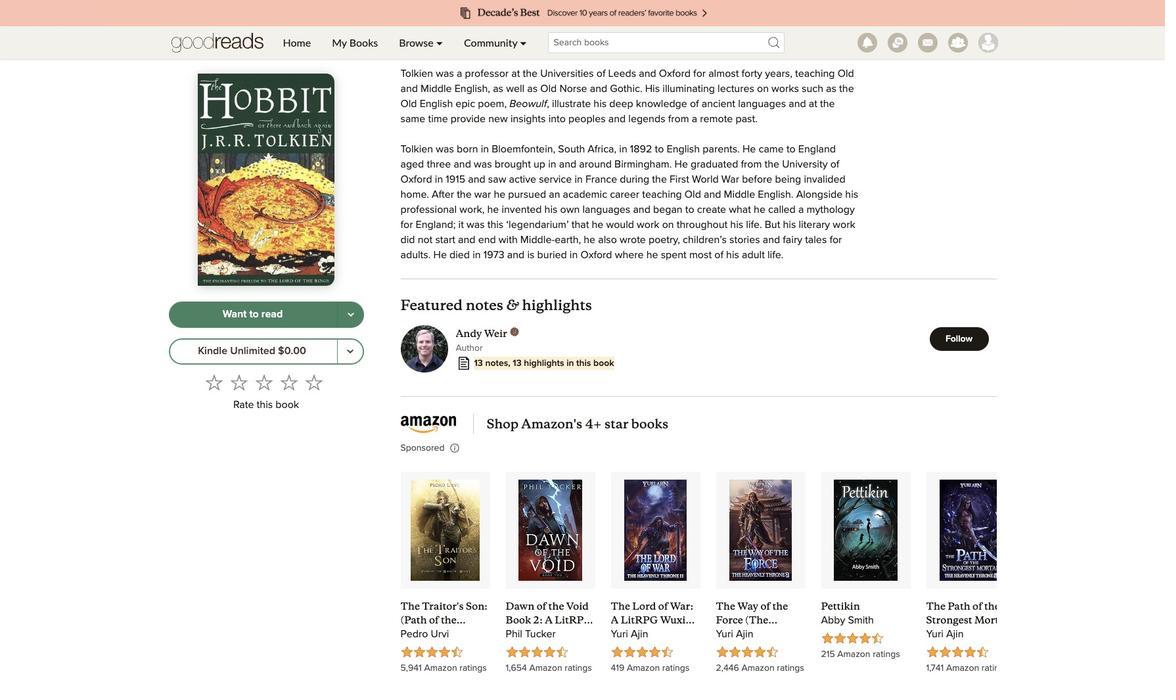 Task type: vqa. For each thing, say whether or not it's contained in the screenshot.
something
no



Task type: describe. For each thing, give the bounding box(es) containing it.
south
[[559, 144, 585, 155]]

called
[[769, 205, 796, 215]]

ajin for 419
[[631, 630, 649, 640]]

wrote
[[620, 235, 646, 245]]

featured notes & highlights
[[401, 294, 592, 314]]

in right born
[[481, 144, 489, 155]]

most popular books of the past decade image
[[105, 0, 1061, 26]]

rate 2 out of 5 image
[[231, 374, 248, 391]]

did
[[401, 235, 415, 245]]

1 vertical spatial life.
[[768, 250, 784, 261]]

browse ▾
[[399, 36, 443, 49]]

book inside the traitor's son: (path of the ranger book 1)
[[438, 628, 464, 641]]

order
[[412, 38, 437, 49]]

the up imagined
[[530, 23, 548, 34]]

sponsored
[[401, 444, 445, 453]]

'legendarium'
[[507, 220, 569, 230]]

home image
[[171, 26, 263, 59]]

profile image for test dummy. image
[[979, 33, 999, 53]]

amazon logo image
[[401, 416, 460, 434]]

of right most
[[715, 250, 724, 261]]

4 and a half stars image for 5,941
[[401, 647, 463, 658]]

and down but at the top right of page
[[763, 235, 781, 245]]

pedro urvi
[[401, 630, 449, 640]]

215 amazon ratings
[[822, 651, 901, 660]]

to up throughout
[[686, 205, 695, 215]]

he down start on the left
[[434, 250, 447, 261]]

yuri ajin for 2,446
[[716, 630, 754, 640]]

kindle
[[198, 346, 228, 357]]

4 and a half stars element for 5,941
[[401, 647, 490, 663]]

of inside , illustrate his deep knowledge of ancient languages and at the same time provide new insights into peoples and legends from a remote past.
[[690, 99, 699, 109]]

1 work from the left
[[637, 220, 660, 230]]

4 and a half stars element for 2,446
[[716, 647, 806, 663]]

ajin for 2,446
[[736, 630, 754, 640]]

deep
[[610, 99, 634, 109]]

the inside , sometimes drawing or painting as he was writing in order to visualize the imagined scene more clearly.
[[493, 38, 508, 49]]

epic
[[456, 99, 475, 109]]

amazon for 2,446
[[742, 664, 775, 674]]

in right "died"
[[473, 250, 481, 261]]

rate 1 out of 5 image
[[206, 374, 223, 391]]

4 and a half stars image for 419
[[611, 647, 674, 658]]

notes
[[466, 297, 504, 314]]

ratings for 5,941 amazon ratings
[[460, 664, 487, 674]]

&
[[507, 294, 519, 314]]

a inside , illustrate his deep knowledge of ancient languages and at the same time provide new insights into peoples and legends from a remote past.
[[692, 114, 698, 124]]

amazon's
[[522, 416, 583, 433]]

, for the
[[451, 23, 453, 34]]

by phil tucker element
[[506, 628, 595, 647]]

was up three
[[436, 144, 454, 155]]

1,741
[[927, 664, 944, 674]]

for up did
[[401, 220, 413, 230]]

1,654
[[506, 664, 527, 674]]

he left came
[[743, 144, 756, 155]]

of up invalided
[[831, 159, 840, 170]]

2 13 from the left
[[513, 359, 522, 368]]

to right "1892" at top
[[655, 144, 664, 155]]

same
[[401, 114, 426, 124]]

he up first
[[675, 159, 688, 170]]

came
[[759, 144, 784, 155]]

and left "is"
[[508, 250, 525, 261]]

old up same
[[401, 99, 417, 109]]

for right tales
[[830, 235, 843, 245]]

aged
[[401, 159, 424, 170]]

kindle unlimited $0.00
[[198, 346, 306, 357]]

on inside tolkien was a professor at the universities of leeds and oxford for almost forty years, teaching old and middle english, as well as old norse and gothic. his illuminating lectures on works such as the old english epic poem,
[[758, 84, 769, 94]]

the up visualize
[[456, 23, 474, 34]]

and down born
[[454, 159, 471, 170]]

new
[[489, 114, 508, 124]]

almost
[[709, 69, 739, 79]]

13 notes, 13 highlights in this book link
[[456, 356, 615, 371]]

imagined
[[511, 38, 553, 49]]

from inside , illustrate his deep knowledge of ancient languages and at the same time provide new insights into peoples and legends from a remote past.
[[669, 114, 690, 124]]

ratings for 2,446 amazon ratings
[[777, 664, 805, 674]]

as inside , sometimes drawing or painting as he was writing in order to visualize the imagined scene more clearly.
[[779, 23, 789, 34]]

his inside "tolkien was an accomplished amateur artist who painted for pleasure and relaxation. he excelled at landscapes and often drew inspiration from his own stories. he illustrated many scenes from"
[[602, 8, 616, 19]]

$0.00
[[278, 346, 306, 357]]

was right it
[[467, 220, 485, 230]]

to inside button
[[250, 309, 259, 320]]

(path
[[401, 614, 427, 627]]

adult
[[742, 250, 765, 261]]

that
[[572, 220, 589, 230]]

his inside , illustrate his deep knowledge of ancient languages and at the same time provide new insights into peoples and legends from a remote past.
[[594, 99, 607, 109]]

in left "1892" at top
[[620, 144, 628, 155]]

before
[[742, 174, 773, 185]]

from down excelled
[[803, 8, 824, 19]]

the up well
[[523, 69, 538, 79]]

his down the "what"
[[731, 220, 744, 230]]

amazon for 5,941
[[424, 664, 457, 674]]

in down three
[[435, 174, 443, 185]]

highlights for 13
[[524, 359, 565, 368]]

clearly.
[[613, 38, 645, 49]]

as up poem,
[[493, 84, 504, 94]]

2,446 amazon ratings
[[716, 664, 805, 674]]

at inside tolkien was a professor at the universities of leeds and oxford for almost forty years, teaching old and middle english, as well as old norse and gothic. his illuminating lectures on works such as the old english epic poem,
[[512, 69, 520, 79]]

in right the up
[[549, 159, 557, 170]]

he down saw
[[494, 190, 506, 200]]

illuminating
[[663, 84, 715, 94]]

, the hobbit and the lord of the rings
[[451, 23, 629, 34]]

academic
[[563, 190, 608, 200]]

in up academic
[[575, 174, 583, 185]]

in inside 13 notes, 13 highlights in this book link
[[567, 359, 574, 368]]

professor
[[465, 69, 509, 79]]

tucker
[[525, 630, 556, 640]]

2 work from the left
[[833, 220, 856, 230]]

book cover image for 1,654
[[519, 480, 582, 582]]

brought
[[495, 159, 531, 170]]

scenes
[[768, 8, 800, 19]]

phil tucker
[[506, 630, 556, 640]]

his up "mythology"
[[846, 190, 859, 200]]

illustrate
[[552, 99, 591, 109]]

the left first
[[653, 174, 667, 185]]

as right such
[[827, 84, 837, 94]]

ratings for 1,654 amazon ratings
[[565, 664, 592, 674]]

tolkien for tolkien was an accomplished amateur artist who painted for pleasure and relaxation. he excelled at landscapes and often drew inspiration from his own stories. he illustrated many scenes from
[[401, 0, 433, 3]]

follow button
[[930, 327, 989, 351]]

my books
[[332, 36, 378, 49]]

into
[[549, 114, 566, 124]]

1892
[[631, 144, 653, 155]]

and up war
[[468, 174, 486, 185]]

book cover image for 419
[[625, 480, 687, 582]]

oxford inside tolkien was a professor at the universities of leeds and oxford for almost forty years, teaching old and middle english, as well as old norse and gothic. his illuminating lectures on works such as the old english epic poem,
[[659, 69, 691, 79]]

2,446
[[716, 664, 740, 674]]

as up beowulf
[[528, 84, 538, 94]]

his up 'legendarium'
[[545, 205, 558, 215]]

he down poetry,
[[647, 250, 659, 261]]

this inside tolkien was born in bloemfontein, south africa, in 1892 to english parents. he came to england aged three and was brought up in and around birmingham. he graduated from the university of oxford in 1915 and saw active service in france during the first world war before being invalided home. after the war he pursued an academic career teaching old and middle english. alongside his professional work, he invented his own languages and began to create what he called a mythology for england; it was this 'legendarium' that he would work on throughout his life. but his literary work did not start and end with middle-earth, he also wrote poetry, children's stories and fairy tales for adults. he died in 1973 and is buried in oxford where he spent most of his adult life.
[[488, 220, 504, 230]]

england
[[799, 144, 836, 155]]

at inside "tolkien was an accomplished amateur artist who painted for pleasure and relaxation. he excelled at landscapes and often drew inspiration from his own stories. he illustrated many scenes from"
[[849, 0, 857, 3]]

graduated
[[691, 159, 739, 170]]

rate this book element
[[169, 370, 364, 415]]

drew
[[502, 8, 526, 19]]

4 and a half stars element for 1,654
[[506, 647, 595, 663]]

norse
[[560, 84, 588, 94]]

and up illustrated
[[721, 0, 739, 3]]

rate 3 out of 5 image
[[256, 374, 273, 391]]

amazon for 1,654
[[530, 664, 563, 674]]

amateur
[[538, 0, 576, 3]]

buried
[[538, 250, 567, 261]]

legends
[[629, 114, 666, 124]]

in inside , sometimes drawing or painting as he was writing in order to visualize the imagined scene more clearly.
[[401, 38, 409, 49]]

author
[[456, 344, 483, 353]]

poem,
[[478, 99, 507, 109]]

book cover image for 215
[[835, 480, 898, 582]]

0 horizontal spatial oxford
[[401, 174, 432, 185]]

sometimes
[[634, 23, 684, 34]]

he inside , sometimes drawing or painting as he was writing in order to visualize the imagined scene more clearly.
[[792, 23, 804, 34]]

▾ for browse ▾
[[436, 36, 443, 49]]

old down writing
[[838, 69, 855, 79]]

and down career
[[634, 205, 651, 215]]

painted
[[626, 0, 661, 3]]

and left often
[[456, 8, 473, 19]]

own inside "tolkien was an accomplished amateur artist who painted for pleasure and relaxation. he excelled at landscapes and often drew inspiration from his own stories. he illustrated many scenes from"
[[618, 8, 638, 19]]

in down earth,
[[570, 250, 578, 261]]

want
[[223, 309, 247, 320]]

to right came
[[787, 144, 796, 155]]

of inside dawn of the void book 2: a litrpg apocalypse trilogy
[[537, 601, 547, 613]]

years,
[[766, 69, 793, 79]]

where
[[615, 250, 644, 261]]

he down that
[[584, 235, 596, 245]]

most
[[690, 250, 712, 261]]

past.
[[736, 114, 758, 124]]

beowulf
[[510, 99, 547, 109]]

he down war
[[488, 205, 499, 215]]

book cover image for 2,446
[[730, 480, 793, 582]]

dawn
[[506, 601, 535, 613]]

dawn of the void book 2: a litrpg apocalypse trilogy
[[506, 601, 592, 655]]

book cover image for 5,941
[[411, 480, 480, 582]]

after
[[432, 190, 454, 200]]

at inside , illustrate his deep knowledge of ancient languages and at the same time provide new insights into peoples and legends from a remote past.
[[809, 99, 818, 109]]

notes,
[[486, 359, 511, 368]]

and up "his"
[[639, 69, 657, 79]]

english inside tolkien was born in bloemfontein, south africa, in 1892 to english parents. he came to england aged three and was brought up in and around birmingham. he graduated from the university of oxford in 1915 and saw active service in france during the first world war before being invalided home. after the war he pursued an academic career teaching old and middle english. alongside his professional work, he invented his own languages and began to create what he called a mythology for england; it was this 'legendarium' that he would work on throughout his life. but his literary work did not start and end with middle-earth, he also wrote poetry, children's stories and fairy tales for adults. he died in 1973 and is buried in oxford where he spent most of his adult life.
[[667, 144, 700, 155]]

who
[[604, 0, 623, 3]]

read
[[262, 309, 283, 320]]

children's
[[683, 235, 727, 245]]

the up the 'work,'
[[457, 190, 472, 200]]

of inside the traitor's son: (path of the ranger book 1)
[[429, 614, 439, 627]]

the inside the traitor's son: (path of the ranger book 1)
[[441, 614, 457, 627]]

books
[[632, 416, 669, 433]]

follow
[[946, 334, 973, 344]]

and up create
[[704, 190, 722, 200]]

his down stories
[[727, 250, 740, 261]]

why am i seeing this ad? click link to learn more. image
[[451, 444, 461, 454]]

4 and a half stars image for 2,446
[[716, 647, 779, 658]]

the right such
[[840, 84, 855, 94]]

yuri ajin for 1,741
[[927, 630, 964, 640]]

ajin for 1,741
[[947, 630, 964, 640]]

lectures
[[718, 84, 755, 94]]

4 and a half stars image for 1,741
[[927, 647, 989, 658]]

he down pleasure
[[676, 8, 690, 19]]

english inside tolkien was a professor at the universities of leeds and oxford for almost forty years, teaching old and middle english, as well as old norse and gothic. his illuminating lectures on works such as the old english epic poem,
[[420, 99, 453, 109]]

middle inside tolkien was born in bloemfontein, south africa, in 1892 to english parents. he came to england aged three and was brought up in and around birmingham. he graduated from the university of oxford in 1915 and saw active service in france during the first world war before being invalided home. after the war he pursued an academic career teaching old and middle english. alongside his professional work, he invented his own languages and began to create what he called a mythology for england; it was this 'legendarium' that he would work on throughout his life. but his literary work did not start and end with middle-earth, he also wrote poetry, children's stories and fairy tales for adults. he died in 1973 and is buried in oxford where he spent most of his adult life.
[[724, 190, 756, 200]]

he up scenes
[[792, 0, 805, 3]]

spent
[[661, 250, 687, 261]]

literary
[[799, 220, 831, 230]]



Task type: locate. For each thing, give the bounding box(es) containing it.
was inside tolkien was a professor at the universities of leeds and oxford for almost forty years, teaching old and middle english, as well as old norse and gothic. his illuminating lectures on works such as the old english epic poem,
[[436, 69, 454, 79]]

0 horizontal spatial this
[[257, 400, 273, 410]]

2 tolkien from the top
[[401, 69, 433, 79]]

was inside , sometimes drawing or painting as he was writing in order to visualize the imagined scene more clearly.
[[806, 23, 825, 34]]

0 horizontal spatial ajin
[[631, 630, 649, 640]]

yuri ajin for 419
[[611, 630, 649, 640]]

english up first
[[667, 144, 700, 155]]

2 vertical spatial oxford
[[581, 250, 613, 261]]

book cover image for 1,741
[[940, 480, 1003, 582]]

a right called
[[799, 205, 804, 215]]

ajin up 1,741 amazon ratings
[[947, 630, 964, 640]]

highlights for &
[[522, 297, 592, 314]]

the down hobbit
[[493, 38, 508, 49]]

, inside , sometimes drawing or painting as he was writing in order to visualize the imagined scene more clearly.
[[629, 23, 632, 34]]

2 horizontal spatial ajin
[[947, 630, 964, 640]]

2 ▾ from the left
[[520, 36, 527, 49]]

oxford up illuminating
[[659, 69, 691, 79]]

0 vertical spatial teaching
[[796, 69, 835, 79]]

0 horizontal spatial own
[[561, 205, 580, 215]]

by yuri ajin element up 1,741 amazon ratings
[[927, 628, 1016, 647]]

0 vertical spatial english
[[420, 99, 453, 109]]

to right order
[[439, 38, 448, 49]]

a inside tolkien was born in bloemfontein, south africa, in 1892 to english parents. he came to england aged three and was brought up in and around birmingham. he graduated from the university of oxford in 1915 and saw active service in france during the first world war before being invalided home. after the war he pursued an academic career teaching old and middle english. alongside his professional work, he invented his own languages and began to create what he called a mythology for england; it was this 'legendarium' that he would work on throughout his life. but his literary work did not start and end with middle-earth, he also wrote poetry, children's stories and fairy tales for adults. he died in 1973 and is buried in oxford where he spent most of his adult life.
[[799, 205, 804, 215]]

at down such
[[809, 99, 818, 109]]

2 horizontal spatial this
[[577, 359, 591, 368]]

tolkien inside tolkien was born in bloemfontein, south africa, in 1892 to english parents. he came to england aged three and was brought up in and around birmingham. he graduated from the university of oxford in 1915 and saw active service in france during the first world war before being invalided home. after the war he pursued an academic career teaching old and middle english. alongside his professional work, he invented his own languages and began to create what he called a mythology for england; it was this 'legendarium' that he would work on throughout his life. but his literary work did not start and end with middle-earth, he also wrote poetry, children's stories and fairy tales for adults. he died in 1973 and is buried in oxford where he spent most of his adult life.
[[401, 144, 433, 155]]

2 vertical spatial a
[[799, 205, 804, 215]]

4 and a half stars element for 419
[[611, 647, 701, 663]]

tolkien inside "tolkien was an accomplished amateur artist who painted for pleasure and relaxation. he excelled at landscapes and often drew inspiration from his own stories. he illustrated many scenes from"
[[401, 0, 433, 3]]

languages up would at the top right
[[583, 205, 631, 215]]

4 and a half stars image for 215
[[822, 633, 884, 645]]

on inside tolkien was born in bloemfontein, south africa, in 1892 to english parents. he came to england aged three and was brought up in and around birmingham. he graduated from the university of oxford in 1915 and saw active service in france during the first world war before being invalided home. after the war he pursued an academic career teaching old and middle english. alongside his professional work, he invented his own languages and began to create what he called a mythology for england; it was this 'legendarium' that he would work on throughout his life. but his literary work did not start and end with middle-earth, he also wrote poetry, children's stories and fairy tales for adults. he died in 1973 and is buried in oxford where he spent most of his adult life.
[[663, 220, 674, 230]]

by abby smith element
[[822, 614, 911, 633]]

my books link
[[322, 26, 389, 59]]

1,654 amazon ratings
[[506, 664, 592, 674]]

1 vertical spatial languages
[[583, 205, 631, 215]]

1 horizontal spatial on
[[758, 84, 769, 94]]

0 vertical spatial this
[[488, 220, 504, 230]]

an inside "tolkien was an accomplished amateur artist who painted for pleasure and relaxation. he excelled at landscapes and often drew inspiration from his own stories. he illustrated many scenes from"
[[457, 0, 468, 3]]

4 and a half stars image down pedro urvi
[[401, 647, 463, 658]]

rate
[[233, 400, 254, 410]]

1 horizontal spatial languages
[[739, 99, 787, 109]]

amazon right 215
[[838, 651, 871, 660]]

work down "mythology"
[[833, 220, 856, 230]]

0 vertical spatial highlights
[[522, 297, 592, 314]]

his down "who" on the top of the page
[[602, 8, 616, 19]]

teaching inside tolkien was a professor at the universities of leeds and oxford for almost forty years, teaching old and middle english, as well as old norse and gothic. his illuminating lectures on works such as the old english epic poem,
[[796, 69, 835, 79]]

1 horizontal spatial ajin
[[736, 630, 754, 640]]

own inside tolkien was born in bloemfontein, south africa, in 1892 to english parents. he came to england aged three and was brought up in and around birmingham. he graduated from the university of oxford in 1915 and saw active service in france during the first world war before being invalided home. after the war he pursued an academic career teaching old and middle english. alongside his professional work, he invented his own languages and began to create what he called a mythology for england; it was this 'legendarium' that he would work on throughout his life. but his literary work did not start and end with middle-earth, he also wrote poetry, children's stories and fairy tales for adults. he died in 1973 and is buried in oxford where he spent most of his adult life.
[[561, 205, 580, 215]]

2:
[[534, 614, 543, 627]]

1 vertical spatial an
[[549, 190, 561, 200]]

3 tolkien from the top
[[401, 144, 433, 155]]

0 horizontal spatial english
[[420, 99, 453, 109]]

remote
[[700, 114, 733, 124]]

1 horizontal spatial an
[[549, 190, 561, 200]]

of up scene
[[574, 23, 583, 34]]

by yuri ajin element for 1,741
[[927, 628, 1016, 647]]

pettikin abby smith
[[822, 601, 874, 626]]

rating 0 out of 5 group
[[202, 370, 327, 395]]

1 horizontal spatial middle
[[724, 190, 756, 200]]

also
[[599, 235, 617, 245]]

4 and a half stars element for 1,741
[[927, 647, 1016, 663]]

stories
[[730, 235, 761, 245]]

▾ for community ▾
[[520, 36, 527, 49]]

1 horizontal spatial at
[[809, 99, 818, 109]]

rate 5 out of 5 image
[[306, 374, 323, 391]]

abby
[[822, 616, 846, 626]]

invented
[[502, 205, 542, 215]]

1 vertical spatial own
[[561, 205, 580, 215]]

6 book cover image from the left
[[940, 480, 1003, 582]]

gothic.
[[610, 84, 643, 94]]

0 vertical spatial own
[[618, 8, 638, 19]]

the down came
[[765, 159, 780, 170]]

1 horizontal spatial english
[[667, 144, 700, 155]]

, up visualize
[[451, 23, 453, 34]]

work up wrote
[[637, 220, 660, 230]]

0 horizontal spatial book
[[438, 628, 464, 641]]

the inside , illustrate his deep knowledge of ancient languages and at the same time provide new insights into peoples and legends from a remote past.
[[821, 99, 836, 109]]

0 horizontal spatial middle
[[421, 84, 452, 94]]

france
[[586, 174, 618, 185]]

1 horizontal spatial own
[[618, 8, 638, 19]]

2 horizontal spatial a
[[799, 205, 804, 215]]

419 amazon ratings
[[611, 664, 690, 674]]

2 horizontal spatial yuri
[[927, 630, 944, 640]]

is
[[528, 250, 535, 261]]

first
[[670, 174, 690, 185]]

forty
[[742, 69, 763, 79]]

invalided
[[804, 174, 846, 185]]

three
[[427, 159, 451, 170]]

weir
[[484, 327, 508, 340]]

4+
[[586, 416, 602, 433]]

life. right adult
[[768, 250, 784, 261]]

teaching up the began
[[643, 190, 682, 200]]

0 vertical spatial at
[[849, 0, 857, 3]]

ratings down 1)
[[460, 664, 487, 674]]

0 horizontal spatial on
[[663, 220, 674, 230]]

such
[[802, 84, 824, 94]]

0 horizontal spatial teaching
[[643, 190, 682, 200]]

by yuri ajin element for 2,446
[[716, 628, 806, 647]]

4 and a half stars image
[[822, 633, 884, 645], [401, 647, 463, 658], [506, 647, 568, 658], [611, 647, 674, 658], [716, 647, 779, 658], [927, 647, 989, 658]]

silmarillion
[[401, 23, 451, 34]]

an inside tolkien was born in bloemfontein, south africa, in 1892 to english parents. he came to england aged three and was brought up in and around birmingham. he graduated from the university of oxford in 1915 and saw active service in france during the first world war before being invalided home. after the war he pursued an academic career teaching old and middle english. alongside his professional work, he invented his own languages and began to create what he called a mythology for england; it was this 'legendarium' that he would work on throughout his life. but his literary work did not start and end with middle-earth, he also wrote poetry, children's stories and fairy tales for adults. he died in 1973 and is buried in oxford where he spent most of his adult life.
[[549, 190, 561, 200]]

pettikin
[[822, 601, 861, 613]]

4 and a half stars image for 1,654
[[506, 647, 568, 658]]

2 by yuri ajin element from the left
[[716, 628, 806, 647]]

2 horizontal spatial ,
[[629, 23, 632, 34]]

poetry,
[[649, 235, 681, 245]]

4 and a half stars element up 1,654 amazon ratings
[[506, 647, 595, 663]]

and down "deep"
[[609, 114, 626, 124]]

by yuri ajin element up 419 amazon ratings
[[611, 628, 701, 647]]

2 vertical spatial at
[[809, 99, 818, 109]]

tolkien inside tolkien was a professor at the universities of leeds and oxford for almost forty years, teaching old and middle english, as well as old norse and gothic. his illuminating lectures on works such as the old english epic poem,
[[401, 69, 433, 79]]

oxford up home.
[[401, 174, 432, 185]]

he
[[792, 23, 804, 34], [494, 190, 506, 200], [488, 205, 499, 215], [754, 205, 766, 215], [592, 220, 604, 230], [584, 235, 596, 245], [647, 250, 659, 261]]

3 yuri from the left
[[927, 630, 944, 640]]

list with 6 items list
[[401, 472, 1032, 681]]

the up more
[[586, 23, 601, 34]]

0 horizontal spatial ▾
[[436, 36, 443, 49]]

ancient
[[702, 99, 736, 109]]

the inside the silmarillion
[[827, 8, 845, 19]]

of left the leeds in the right of the page
[[597, 69, 606, 79]]

amazon for 419
[[627, 664, 660, 674]]

, for illustrate
[[547, 99, 550, 109]]

this inside rate this book element
[[257, 400, 273, 410]]

0 horizontal spatial 13
[[474, 359, 483, 368]]

1 vertical spatial this
[[577, 359, 591, 368]]

,
[[451, 23, 453, 34], [629, 23, 632, 34], [547, 99, 550, 109]]

1 horizontal spatial life.
[[768, 250, 784, 261]]

highlights inside 'featured notes & highlights'
[[522, 297, 592, 314]]

1 horizontal spatial book
[[594, 359, 615, 368]]

amazon right the '1,654'
[[530, 664, 563, 674]]

0 horizontal spatial book
[[276, 400, 299, 410]]

well
[[506, 84, 525, 94]]

in up shop amazon's 4+ star books
[[567, 359, 574, 368]]

, up clearly.
[[629, 23, 632, 34]]

was inside "tolkien was an accomplished amateur artist who painted for pleasure and relaxation. he excelled at landscapes and often drew inspiration from his own stories. he illustrated many scenes from"
[[436, 0, 454, 3]]

traitor's
[[422, 601, 464, 613]]

1 vertical spatial english
[[667, 144, 700, 155]]

would
[[607, 220, 635, 230]]

apocalypse
[[506, 628, 562, 641]]

amazon right 1,741
[[947, 664, 980, 674]]

was up landscapes
[[436, 0, 454, 3]]

teaching up such
[[796, 69, 835, 79]]

born
[[457, 144, 478, 155]]

old down world
[[685, 190, 702, 200]]

0 horizontal spatial a
[[457, 69, 463, 79]]

0 vertical spatial an
[[457, 0, 468, 3]]

teaching
[[796, 69, 835, 79], [643, 190, 682, 200]]

1 horizontal spatial work
[[833, 220, 856, 230]]

1 13 from the left
[[474, 359, 483, 368]]

yuri ajin
[[611, 630, 649, 640], [716, 630, 754, 640], [927, 630, 964, 640]]

Search by book title or ISBN text field
[[548, 32, 785, 53]]

with
[[499, 235, 518, 245]]

leeds
[[609, 69, 637, 79]]

own up that
[[561, 205, 580, 215]]

this up shop amazon's 4+ star books
[[577, 359, 591, 368]]

1 yuri from the left
[[611, 630, 629, 640]]

3 yuri ajin from the left
[[927, 630, 964, 640]]

the traitor's son: (path of the ranger book 1)
[[401, 601, 488, 641]]

as down scenes
[[779, 23, 789, 34]]

yuri for 2,446
[[716, 630, 734, 640]]

0 horizontal spatial yuri ajin
[[611, 630, 649, 640]]

0 horizontal spatial languages
[[583, 205, 631, 215]]

None search field
[[538, 32, 795, 53]]

1 vertical spatial book
[[276, 400, 299, 410]]

parents.
[[703, 144, 740, 155]]

tolkien up landscapes
[[401, 0, 433, 3]]

this inside 13 notes, 13 highlights in this book link
[[577, 359, 591, 368]]

1 vertical spatial book
[[438, 628, 464, 641]]

0 vertical spatial languages
[[739, 99, 787, 109]]

4 and a half stars element up 1,741 amazon ratings
[[927, 647, 1016, 663]]

1 tolkien from the top
[[401, 0, 433, 3]]

1 ▾ from the left
[[436, 36, 443, 49]]

the inside dawn of the void book 2: a litrpg apocalypse trilogy
[[549, 601, 564, 613]]

of inside tolkien was a professor at the universities of leeds and oxford for almost forty years, teaching old and middle english, as well as old norse and gothic. his illuminating lectures on works such as the old english epic poem,
[[597, 69, 606, 79]]

of up 2:
[[537, 601, 547, 613]]

1 vertical spatial tolkien
[[401, 69, 433, 79]]

13 down author
[[474, 359, 483, 368]]

4 and a half stars image up 419 amazon ratings
[[611, 647, 674, 658]]

highlights
[[522, 297, 592, 314], [524, 359, 565, 368]]

was up saw
[[474, 159, 492, 170]]

from inside tolkien was born in bloemfontein, south africa, in 1892 to english parents. he came to england aged three and was brought up in and around birmingham. he graduated from the university of oxford in 1915 and saw active service in france during the first world war before being invalided home. after the war he pursued an academic career teaching old and middle english. alongside his professional work, he invented his own languages and began to create what he called a mythology for england; it was this 'legendarium' that he would work on throughout his life. but his literary work did not start and end with middle-earth, he also wrote poetry, children's stories and fairy tales for adults. he died in 1973 and is buried in oxford where he spent most of his adult life.
[[741, 159, 762, 170]]

1 vertical spatial on
[[663, 220, 674, 230]]

1 horizontal spatial a
[[692, 114, 698, 124]]

0 horizontal spatial at
[[512, 69, 520, 79]]

or
[[727, 23, 736, 34]]

peoples
[[569, 114, 606, 124]]

1 book cover image from the left
[[411, 480, 480, 582]]

old
[[838, 69, 855, 79], [541, 84, 557, 94], [401, 99, 417, 109], [685, 190, 702, 200]]

1,741 amazon ratings
[[927, 664, 1010, 674]]

3 ajin from the left
[[947, 630, 964, 640]]

by pedro urvi element
[[401, 628, 490, 647]]

1 vertical spatial at
[[512, 69, 520, 79]]

old down 'universities'
[[541, 84, 557, 94]]

1 vertical spatial teaching
[[643, 190, 682, 200]]

▾ down , the hobbit and the lord of the rings in the top of the page
[[520, 36, 527, 49]]

ratings for 419 amazon ratings
[[663, 664, 690, 674]]

at
[[849, 0, 857, 3], [512, 69, 520, 79], [809, 99, 818, 109]]

amazon right 419
[[627, 664, 660, 674]]

unlimited
[[230, 346, 276, 357]]

1 horizontal spatial ▾
[[520, 36, 527, 49]]

2 yuri ajin from the left
[[716, 630, 754, 640]]

2 vertical spatial tolkien
[[401, 144, 433, 155]]

excelled
[[808, 0, 846, 3]]

yuri for 1,741
[[927, 630, 944, 640]]

throughout
[[677, 220, 728, 230]]

highlights inside 13 notes, 13 highlights in this book link
[[524, 359, 565, 368]]

languages inside , illustrate his deep knowledge of ancient languages and at the same time provide new insights into peoples and legends from a remote past.
[[739, 99, 787, 109]]

1 horizontal spatial yuri
[[716, 630, 734, 640]]

4 and a half stars element
[[822, 633, 911, 649], [401, 647, 490, 663], [506, 647, 595, 663], [611, 647, 701, 663], [716, 647, 806, 663], [927, 647, 1016, 663]]

1 vertical spatial highlights
[[524, 359, 565, 368]]

community ▾ link
[[454, 26, 538, 59]]

english up time in the top of the page
[[420, 99, 453, 109]]

he right that
[[592, 220, 604, 230]]

2 horizontal spatial by yuri ajin element
[[927, 628, 1016, 647]]

mythology
[[807, 205, 855, 215]]

life.
[[747, 220, 763, 230], [768, 250, 784, 261]]

rate 4 out of 5 image
[[281, 374, 298, 391]]

0 vertical spatial life.
[[747, 220, 763, 230]]

from down artist
[[579, 8, 600, 19]]

relaxation.
[[741, 0, 789, 3]]

life. up stories
[[747, 220, 763, 230]]

0 vertical spatial oxford
[[659, 69, 691, 79]]

4 book cover image from the left
[[730, 480, 793, 582]]

amazon for 215
[[838, 651, 871, 660]]

of down illuminating
[[690, 99, 699, 109]]

the down such
[[821, 99, 836, 109]]

the inside the traitor's son: (path of the ranger book 1)
[[401, 601, 420, 613]]

0 vertical spatial on
[[758, 84, 769, 94]]

1 horizontal spatial 13
[[513, 359, 522, 368]]

2 yuri from the left
[[716, 630, 734, 640]]

was left writing
[[806, 23, 825, 34]]

profile image for andy weir. image
[[401, 326, 448, 373]]

, up into
[[547, 99, 550, 109]]

own
[[618, 8, 638, 19], [561, 205, 580, 215]]

13 right notes, on the left of page
[[513, 359, 522, 368]]

his up fairy
[[783, 220, 797, 230]]

0 vertical spatial book
[[594, 359, 615, 368]]

1 horizontal spatial oxford
[[581, 250, 613, 261]]

for up illuminating
[[694, 69, 706, 79]]

inspiration
[[528, 8, 576, 19]]

1 horizontal spatial by yuri ajin element
[[716, 628, 806, 647]]

1 horizontal spatial teaching
[[796, 69, 835, 79]]

by yuri ajin element for 419
[[611, 628, 701, 647]]

0 horizontal spatial yuri
[[611, 630, 629, 640]]

0 horizontal spatial life.
[[747, 220, 763, 230]]

1 horizontal spatial book
[[506, 614, 531, 627]]

4 and a half stars image up '215 amazon ratings'
[[822, 633, 884, 645]]

birmingham.
[[615, 159, 672, 170]]

0 vertical spatial book
[[506, 614, 531, 627]]

2 vertical spatial this
[[257, 400, 273, 410]]

a
[[545, 614, 553, 627]]

0 horizontal spatial work
[[637, 220, 660, 230]]

landscapes
[[401, 8, 453, 19]]

adults.
[[401, 250, 431, 261]]

3 by yuri ajin element from the left
[[927, 628, 1016, 647]]

1 vertical spatial middle
[[724, 190, 756, 200]]

2 horizontal spatial at
[[849, 0, 857, 3]]

this up end on the top left of page
[[488, 220, 504, 230]]

middle inside tolkien was a professor at the universities of leeds and oxford for almost forty years, teaching old and middle english, as well as old norse and gothic. his illuminating lectures on works such as the old english epic poem,
[[421, 84, 452, 94]]

english,
[[455, 84, 491, 94]]

a inside tolkien was a professor at the universities of leeds and oxford for almost forty years, teaching old and middle english, as well as old norse and gothic. his illuminating lectures on works such as the old english epic poem,
[[457, 69, 463, 79]]

create
[[698, 205, 727, 215]]

2 horizontal spatial oxford
[[659, 69, 691, 79]]

drawing
[[687, 23, 724, 34]]

1 horizontal spatial ,
[[547, 99, 550, 109]]

419
[[611, 664, 625, 674]]

start
[[436, 235, 456, 245]]

5 book cover image from the left
[[835, 480, 898, 582]]

of up urvi at the left bottom
[[429, 614, 439, 627]]

amazon for 1,741
[[947, 664, 980, 674]]

0 horizontal spatial by yuri ajin element
[[611, 628, 701, 647]]

, for sometimes
[[629, 23, 632, 34]]

3 book cover image from the left
[[625, 480, 687, 582]]

2 book cover image from the left
[[519, 480, 582, 582]]

he down scenes
[[792, 23, 804, 34]]

teaching inside tolkien was born in bloemfontein, south africa, in 1892 to english parents. he came to england aged three and was brought up in and around birmingham. he graduated from the university of oxford in 1915 and saw active service in france during the first world war before being invalided home. after the war he pursued an academic career teaching old and middle english. alongside his professional work, he invented his own languages and began to create what he called a mythology for england; it was this 'legendarium' that he would work on throughout his life. but his literary work did not start and end with middle-earth, he also wrote poetry, children's stories and fairy tales for adults. he died in 1973 and is buried in oxford where he spent most of his adult life.
[[643, 190, 682, 200]]

ratings for 215 amazon ratings
[[873, 651, 901, 660]]

he right the "what"
[[754, 205, 766, 215]]

1 vertical spatial a
[[692, 114, 698, 124]]

middle up time in the top of the page
[[421, 84, 452, 94]]

1 yuri ajin from the left
[[611, 630, 649, 640]]

2 ajin from the left
[[736, 630, 754, 640]]

book cover image
[[411, 480, 480, 582], [519, 480, 582, 582], [625, 480, 687, 582], [730, 480, 793, 582], [835, 480, 898, 582], [940, 480, 1003, 582]]

tolkien for tolkien was a professor at the universities of leeds and oxford for almost forty years, teaching old and middle english, as well as old norse and gothic. his illuminating lectures on works such as the old english epic poem,
[[401, 69, 433, 79]]

1 ajin from the left
[[631, 630, 649, 640]]

1 by yuri ajin element from the left
[[611, 628, 701, 647]]

kindle unlimited $0.00 link
[[169, 338, 338, 365]]

by yuri ajin element
[[611, 628, 701, 647], [716, 628, 806, 647], [927, 628, 1016, 647]]

fairy
[[783, 235, 803, 245]]

saw
[[488, 174, 507, 185]]

1 horizontal spatial this
[[488, 220, 504, 230]]

0 horizontal spatial an
[[457, 0, 468, 3]]

2 horizontal spatial yuri ajin
[[927, 630, 964, 640]]

for inside "tolkien was an accomplished amateur artist who painted for pleasure and relaxation. he excelled at landscapes and often drew inspiration from his own stories. he illustrated many scenes from"
[[663, 0, 676, 3]]

his
[[602, 8, 616, 19], [594, 99, 607, 109], [846, 190, 859, 200], [545, 205, 558, 215], [731, 220, 744, 230], [783, 220, 797, 230], [727, 250, 740, 261]]

4 and a half stars element for 215
[[822, 633, 911, 649]]

and down drew
[[510, 23, 528, 34]]

, inside , illustrate his deep knowledge of ancient languages and at the same time provide new insights into peoples and legends from a remote past.
[[547, 99, 550, 109]]

urvi
[[431, 630, 449, 640]]

4 and a half stars image down the tucker
[[506, 647, 568, 658]]

goodreads author image
[[510, 327, 519, 337]]

during
[[620, 174, 650, 185]]

andy
[[456, 327, 482, 340]]

my
[[332, 36, 347, 49]]

scene
[[556, 38, 584, 49]]

and right norse
[[590, 84, 608, 94]]

0 vertical spatial a
[[457, 69, 463, 79]]

to inside , sometimes drawing or painting as he was writing in order to visualize the imagined scene more clearly.
[[439, 38, 448, 49]]

for inside tolkien was a professor at the universities of leeds and oxford for almost forty years, teaching old and middle english, as well as old norse and gothic. his illuminating lectures on works such as the old english epic poem,
[[694, 69, 706, 79]]

from down knowledge
[[669, 114, 690, 124]]

was down order
[[436, 69, 454, 79]]

old inside tolkien was born in bloemfontein, south africa, in 1892 to english parents. he came to england aged three and was brought up in and around birmingham. he graduated from the university of oxford in 1915 and saw active service in france during the first world war before being invalided home. after the war he pursued an academic career teaching old and middle english. alongside his professional work, he invented his own languages and began to create what he called a mythology for england; it was this 'legendarium' that he would work on throughout his life. but his literary work did not start and end with middle-earth, he also wrote poetry, children's stories and fairy tales for adults. he died in 1973 and is buried in oxford where he spent most of his adult life.
[[685, 190, 702, 200]]

ratings left 419
[[565, 664, 592, 674]]

a up english,
[[457, 69, 463, 79]]

knowledge
[[636, 99, 688, 109]]

languages inside tolkien was born in bloemfontein, south africa, in 1892 to english parents. he came to england aged three and was brought up in and around birmingham. he graduated from the university of oxford in 1915 and saw active service in france during the first world war before being invalided home. after the war he pursued an academic career teaching old and middle english. alongside his professional work, he invented his own languages and began to create what he called a mythology for england; it was this 'legendarium' that he would work on throughout his life. but his literary work did not start and end with middle-earth, he also wrote poetry, children's stories and fairy tales for adults. he died in 1973 and is buried in oxford where he spent most of his adult life.
[[583, 205, 631, 215]]

and up same
[[401, 84, 418, 94]]

0 vertical spatial middle
[[421, 84, 452, 94]]

an down service
[[549, 190, 561, 200]]

13
[[474, 359, 483, 368], [513, 359, 522, 368]]

yuri for 419
[[611, 630, 629, 640]]

1 vertical spatial oxford
[[401, 174, 432, 185]]

on down the began
[[663, 220, 674, 230]]

and down south
[[559, 159, 577, 170]]

tolkien for tolkien was born in bloemfontein, south africa, in 1892 to english parents. he came to england aged three and was brought up in and around birmingham. he graduated from the university of oxford in 1915 and saw active service in france during the first world war before being invalided home. after the war he pursued an academic career teaching old and middle english. alongside his professional work, he invented his own languages and began to create what he called a mythology for england; it was this 'legendarium' that he would work on throughout his life. but his literary work did not start and end with middle-earth, he also wrote poetry, children's stories and fairy tales for adults. he died in 1973 and is buried in oxford where he spent most of his adult life.
[[401, 144, 433, 155]]

and down works
[[789, 99, 807, 109]]

0 vertical spatial tolkien
[[401, 0, 433, 3]]

4 and a half stars element up '215 amazon ratings'
[[822, 633, 911, 649]]

at right excelled
[[849, 0, 857, 3]]

and down it
[[458, 235, 476, 245]]

star
[[605, 416, 629, 433]]

1 horizontal spatial yuri ajin
[[716, 630, 754, 640]]

end
[[479, 235, 496, 245]]

service
[[539, 174, 572, 185]]

ratings for 1,741 amazon ratings
[[982, 664, 1010, 674]]

yuri up 2,446
[[716, 630, 734, 640]]

books
[[350, 36, 378, 49]]

0 horizontal spatial ,
[[451, 23, 453, 34]]

often
[[476, 8, 500, 19]]

book inside dawn of the void book 2: a litrpg apocalypse trilogy
[[506, 614, 531, 627]]

ajin up 2,446 amazon ratings
[[736, 630, 754, 640]]



